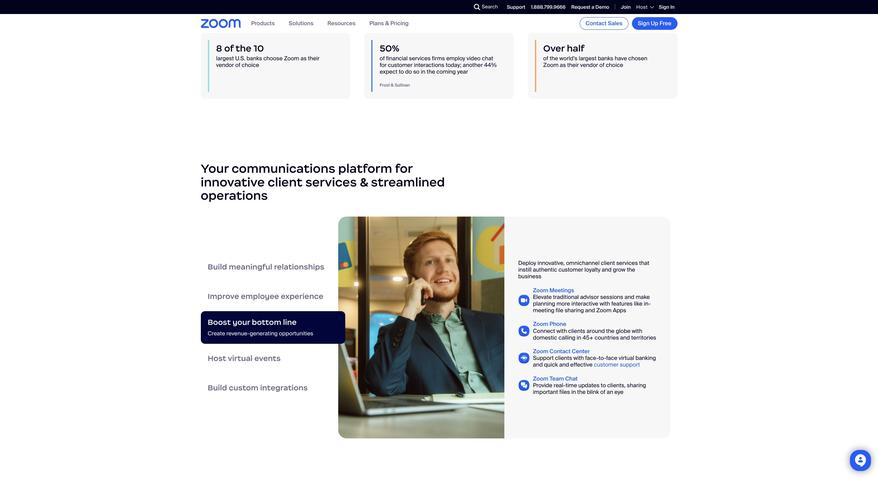 Task type: describe. For each thing, give the bounding box(es) containing it.
streamlined
[[371, 175, 445, 190]]

authentic
[[533, 266, 557, 274]]

your
[[201, 161, 229, 177]]

8 of the 10 largest u.s. banks choose zoom as their vendor of choice
[[216, 43, 320, 69]]

and inside the deploy innovative, omnichannel client services that instill authentic customer loyalty and grow the business
[[602, 266, 612, 274]]

with right connect
[[557, 327, 567, 335]]

events
[[254, 354, 281, 363]]

of inside the zoom team chat provide real-time updates to clients, sharing important files in the blink of an eye
[[601, 389, 606, 396]]

platform
[[338, 161, 392, 177]]

banks for 8 of the 10
[[247, 55, 262, 62]]

innovative
[[201, 175, 265, 190]]

in inside the zoom team chat provide real-time updates to clients, sharing important files in the blink of an eye
[[572, 389, 576, 396]]

operations
[[201, 188, 268, 203]]

support link
[[507, 4, 526, 10]]

& for frost
[[391, 83, 394, 88]]

time
[[566, 382, 577, 389]]

search image
[[474, 4, 480, 10]]

their inside 8 of the 10 largest u.s. banks choose zoom as their vendor of choice
[[308, 55, 320, 62]]

sullivan
[[395, 83, 410, 88]]

male on the phone image
[[338, 217, 504, 439]]

so
[[413, 68, 420, 76]]

services inside the deploy innovative, omnichannel client services that instill authentic customer loyalty and grow the business
[[617, 260, 638, 267]]

chat
[[482, 55, 493, 62]]

host virtual events
[[208, 354, 281, 363]]

customer support
[[594, 361, 640, 369]]

zoom down sessions
[[597, 307, 612, 314]]

zoom team chat logo image
[[518, 380, 530, 391]]

clients inside support clients with face-to-face virtual banking and quick and effective
[[555, 355, 572, 362]]

host for host dropdown button
[[637, 4, 648, 10]]

zoom phone link
[[533, 321, 567, 328]]

domestic
[[533, 334, 558, 341]]

sharing inside the zoom team chat provide real-time updates to clients, sharing important files in the blink of an eye
[[627, 382, 646, 389]]

in-
[[644, 300, 651, 308]]

sessions
[[601, 293, 624, 301]]

zoom meetings link
[[533, 287, 574, 294]]

zoom inside the zoom team chat provide real-time updates to clients, sharing important files in the blink of an eye
[[533, 375, 549, 382]]

u.s.
[[235, 55, 245, 62]]

create
[[208, 330, 225, 337]]

today;
[[446, 61, 462, 69]]

year
[[457, 68, 468, 76]]

omnichannel
[[566, 260, 600, 267]]

customer inside the deploy innovative, omnichannel client services that instill authentic customer loyalty and grow the business
[[559, 266, 583, 274]]

host for host virtual events
[[208, 354, 226, 363]]

sign up free
[[638, 20, 672, 27]]

improve employee experience
[[208, 292, 324, 301]]

opportunities
[[279, 330, 314, 337]]

1.888.799.9666 link
[[531, 4, 566, 10]]

territories
[[632, 334, 657, 341]]

zoom logo image
[[201, 19, 241, 28]]

instill
[[518, 266, 532, 274]]

firms
[[432, 55, 445, 62]]

files
[[560, 389, 570, 396]]

file
[[556, 307, 564, 314]]

zoom team chat provide real-time updates to clients, sharing important files in the blink of an eye
[[533, 375, 646, 396]]

build for build custom integrations
[[208, 383, 227, 393]]

countries
[[595, 334, 619, 341]]

around
[[587, 327, 605, 335]]

in inside zoom phone connect with clients around the globe with domestic calling in 45+ countries and territories
[[577, 334, 582, 341]]

another
[[463, 61, 483, 69]]

important
[[533, 389, 558, 396]]

over half of the world's largest banks have chosen zoom as their vendor of choice
[[544, 43, 648, 69]]

3 / 5 group
[[338, 217, 671, 439]]

support for support 'link'
[[507, 4, 526, 10]]

join link
[[621, 4, 631, 10]]

the inside the 50% of financial services firms employ video chat for customer interactions today; another 44% expect to do so in the coming year
[[427, 68, 435, 76]]

zoom contact center link
[[533, 348, 590, 355]]

support for support clients with face-to-face virtual banking and quick and effective
[[533, 355, 554, 362]]

their inside over half of the world's largest banks have chosen zoom as their vendor of choice
[[567, 61, 579, 69]]

build meaningful relationships
[[208, 262, 324, 272]]

50%
[[380, 43, 400, 54]]

employee
[[241, 292, 279, 301]]

do
[[405, 68, 412, 76]]

choice inside over half of the world's largest banks have chosen zoom as their vendor of choice
[[606, 61, 624, 69]]

banking
[[636, 355, 656, 362]]

sign up free link
[[632, 17, 678, 30]]

an
[[607, 389, 613, 396]]

products button
[[251, 20, 275, 27]]

host button
[[637, 4, 654, 10]]

sharing inside the zoom meetings elevate traditional advisor sessions and make planning more interactive with features like in- meeting file sharing and zoom apps
[[565, 307, 584, 314]]

blink
[[587, 389, 599, 396]]

video
[[467, 55, 481, 62]]

to-
[[599, 355, 606, 362]]

make
[[636, 293, 650, 301]]

plans
[[370, 20, 384, 27]]

center
[[572, 348, 590, 355]]

zoom inside 8 of the 10 largest u.s. banks choose zoom as their vendor of choice
[[284, 55, 299, 62]]

innovative,
[[538, 260, 565, 267]]

zoom inside over half of the world's largest banks have chosen zoom as their vendor of choice
[[544, 61, 559, 69]]

interactions
[[414, 61, 445, 69]]

elevate
[[533, 293, 552, 301]]

phone
[[550, 321, 567, 328]]

tabbed carousel element
[[201, 217, 678, 439]]

with inside support clients with face-to-face virtual banking and quick and effective
[[574, 355, 584, 362]]

as inside 8 of the 10 largest u.s. banks choose zoom as their vendor of choice
[[301, 55, 307, 62]]

revenue-
[[227, 330, 250, 337]]

meaningful
[[229, 262, 272, 272]]

updates
[[579, 382, 600, 389]]

over
[[544, 43, 565, 54]]

request a demo link
[[571, 4, 610, 10]]

frost & sullivan
[[380, 83, 410, 88]]

for inside the 50% of financial services firms employ video chat for customer interactions today; another 44% expect to do so in the coming year
[[380, 61, 387, 69]]

build for build meaningful relationships
[[208, 262, 227, 272]]

plans & pricing link
[[370, 20, 409, 27]]

sign for sign in
[[659, 4, 670, 10]]

zoom phone logo image
[[518, 326, 530, 337]]

meetings
[[550, 287, 574, 294]]

as inside over half of the world's largest banks have chosen zoom as their vendor of choice
[[560, 61, 566, 69]]

join
[[621, 4, 631, 10]]

virtual inside support clients with face-to-face virtual banking and quick and effective
[[619, 355, 634, 362]]

boost your bottom line create revenue-generating opportunities
[[208, 318, 314, 337]]



Task type: locate. For each thing, give the bounding box(es) containing it.
for inside the your communications platform for innovative client services & streamlined operations
[[395, 161, 413, 177]]

customer inside the 50% of financial services firms employ video chat for customer interactions today; another 44% expect to do so in the coming year
[[388, 61, 413, 69]]

0 horizontal spatial sharing
[[565, 307, 584, 314]]

0 horizontal spatial as
[[301, 55, 307, 62]]

traditional
[[553, 293, 579, 301]]

half
[[567, 43, 585, 54]]

2 horizontal spatial customer
[[594, 361, 619, 369]]

globe
[[616, 327, 631, 335]]

in right files
[[572, 389, 576, 396]]

0 vertical spatial customer
[[388, 61, 413, 69]]

zoom up important
[[533, 375, 549, 382]]

vendor left u.s.
[[216, 61, 234, 69]]

choice down 10 on the top left of page
[[242, 61, 259, 69]]

and right countries
[[620, 334, 630, 341]]

the up u.s.
[[236, 43, 252, 54]]

to left 'do'
[[399, 68, 404, 76]]

zoom contact center
[[533, 348, 590, 355]]

build meaningful relationships button
[[201, 253, 345, 282]]

tab list containing build meaningful relationships
[[201, 253, 345, 403]]

zoom team chat link
[[533, 375, 578, 382]]

up
[[651, 20, 659, 27]]

1 vertical spatial support
[[533, 355, 554, 362]]

support clients with face-to-face virtual banking and quick and effective
[[533, 355, 656, 369]]

2 vendor from the left
[[581, 61, 598, 69]]

virtual right face
[[619, 355, 634, 362]]

1 horizontal spatial their
[[567, 61, 579, 69]]

deploy innovative, omnichannel client services that instill authentic customer loyalty and grow the business
[[518, 260, 650, 280]]

improve
[[208, 292, 239, 301]]

0 vertical spatial for
[[380, 61, 387, 69]]

support right search
[[507, 4, 526, 10]]

communications
[[232, 161, 335, 177]]

1 vertical spatial for
[[395, 161, 413, 177]]

like
[[634, 300, 643, 308]]

team
[[550, 375, 564, 382]]

request
[[571, 4, 591, 10]]

choice
[[242, 61, 259, 69], [606, 61, 624, 69]]

world's
[[560, 55, 578, 62]]

banks left have
[[598, 55, 614, 62]]

sign for sign up free
[[638, 20, 650, 27]]

1 vertical spatial host
[[208, 354, 226, 363]]

& inside the your communications platform for innovative client services & streamlined operations
[[360, 175, 368, 190]]

clients inside zoom phone connect with clients around the globe with domestic calling in 45+ countries and territories
[[569, 327, 586, 335]]

1 vendor from the left
[[216, 61, 234, 69]]

resources
[[328, 20, 356, 27]]

chosen
[[629, 55, 648, 62]]

1 horizontal spatial sign
[[659, 4, 670, 10]]

deploy
[[518, 260, 536, 267]]

0 vertical spatial support
[[507, 4, 526, 10]]

relationships
[[274, 262, 324, 272]]

vendor inside 8 of the 10 largest u.s. banks choose zoom as their vendor of choice
[[216, 61, 234, 69]]

business
[[518, 273, 542, 280]]

1 vertical spatial services
[[306, 175, 357, 190]]

search image
[[474, 4, 480, 10]]

their
[[308, 55, 320, 62], [567, 61, 579, 69]]

zoom right choose
[[284, 55, 299, 62]]

the left 'blink'
[[578, 389, 586, 396]]

2 vertical spatial customer
[[594, 361, 619, 369]]

virtual inside button
[[228, 354, 253, 363]]

zoom contact center logo image
[[518, 353, 530, 364]]

1 horizontal spatial in
[[572, 389, 576, 396]]

0 vertical spatial &
[[385, 20, 389, 27]]

1 horizontal spatial host
[[637, 4, 648, 10]]

zoom down domestic
[[533, 348, 549, 355]]

contact inside contact sales link
[[586, 20, 607, 27]]

largest down 8 at the left of page
[[216, 55, 234, 62]]

banks for over half
[[598, 55, 614, 62]]

improve employee experience button
[[201, 282, 345, 311]]

with right globe
[[632, 327, 643, 335]]

contact down calling on the bottom right of page
[[550, 348, 571, 355]]

8
[[216, 43, 222, 54]]

free
[[660, 20, 672, 27]]

in right so
[[421, 68, 426, 76]]

0 vertical spatial contact
[[586, 20, 607, 27]]

0 horizontal spatial contact
[[550, 348, 571, 355]]

0 horizontal spatial &
[[360, 175, 368, 190]]

largest down half
[[579, 55, 597, 62]]

frost
[[380, 83, 390, 88]]

face
[[606, 355, 618, 362]]

contact sales
[[586, 20, 623, 27]]

0 horizontal spatial largest
[[216, 55, 234, 62]]

and left grow
[[602, 266, 612, 274]]

1 vertical spatial to
[[601, 382, 606, 389]]

build up improve
[[208, 262, 227, 272]]

client inside the deploy innovative, omnichannel client services that instill authentic customer loyalty and grow the business
[[601, 260, 615, 267]]

virtual down revenue- on the left bottom
[[228, 354, 253, 363]]

0 horizontal spatial client
[[268, 175, 303, 190]]

of inside the 50% of financial services firms employ video chat for customer interactions today; another 44% expect to do so in the coming year
[[380, 55, 385, 62]]

products
[[251, 20, 275, 27]]

contact down a
[[586, 20, 607, 27]]

2 build from the top
[[208, 383, 227, 393]]

sharing right file
[[565, 307, 584, 314]]

1 horizontal spatial virtual
[[619, 355, 634, 362]]

0 horizontal spatial support
[[507, 4, 526, 10]]

for
[[380, 61, 387, 69], [395, 161, 413, 177]]

1 horizontal spatial sharing
[[627, 382, 646, 389]]

the left globe
[[606, 327, 615, 335]]

sharing
[[565, 307, 584, 314], [627, 382, 646, 389]]

to
[[399, 68, 404, 76], [601, 382, 606, 389]]

zoom
[[284, 55, 299, 62], [544, 61, 559, 69], [533, 287, 549, 294], [597, 307, 612, 314], [533, 321, 549, 328], [533, 348, 549, 355], [533, 375, 549, 382]]

zoom down meeting
[[533, 321, 549, 328]]

1 choice from the left
[[242, 61, 259, 69]]

1 largest from the left
[[216, 55, 234, 62]]

the inside the zoom team chat provide real-time updates to clients, sharing important files in the blink of an eye
[[578, 389, 586, 396]]

and
[[602, 266, 612, 274], [625, 293, 635, 301], [585, 307, 595, 314], [620, 334, 630, 341], [533, 361, 543, 369], [559, 361, 569, 369]]

0 horizontal spatial services
[[306, 175, 357, 190]]

with left the apps
[[600, 300, 610, 308]]

sign left up
[[638, 20, 650, 27]]

largest inside 8 of the 10 largest u.s. banks choose zoom as their vendor of choice
[[216, 55, 234, 62]]

1 horizontal spatial services
[[409, 55, 431, 62]]

grow
[[613, 266, 626, 274]]

1 vertical spatial build
[[208, 383, 227, 393]]

host right join
[[637, 4, 648, 10]]

your
[[233, 318, 250, 327]]

0 vertical spatial sharing
[[565, 307, 584, 314]]

to left an
[[601, 382, 606, 389]]

chat
[[565, 375, 578, 382]]

1 vertical spatial client
[[601, 260, 615, 267]]

the inside the deploy innovative, omnichannel client services that instill authentic customer loyalty and grow the business
[[627, 266, 635, 274]]

the inside over half of the world's largest banks have chosen zoom as their vendor of choice
[[550, 55, 558, 62]]

1 horizontal spatial choice
[[606, 61, 624, 69]]

sign left in
[[659, 4, 670, 10]]

vendor down half
[[581, 61, 598, 69]]

support inside support clients with face-to-face virtual banking and quick and effective
[[533, 355, 554, 362]]

with
[[600, 300, 610, 308], [557, 327, 567, 335], [632, 327, 643, 335], [574, 355, 584, 362]]

employ
[[447, 55, 465, 62]]

solutions button
[[289, 20, 314, 27]]

connect
[[533, 327, 555, 335]]

vendor inside over half of the world's largest banks have chosen zoom as their vendor of choice
[[581, 61, 598, 69]]

features
[[612, 300, 633, 308]]

and inside zoom phone connect with clients around the globe with domestic calling in 45+ countries and territories
[[620, 334, 630, 341]]

0 vertical spatial client
[[268, 175, 303, 190]]

choice left chosen
[[606, 61, 624, 69]]

1 build from the top
[[208, 262, 227, 272]]

1 banks from the left
[[247, 55, 262, 62]]

your communications platform for innovative client services & streamlined operations
[[201, 161, 445, 203]]

client
[[268, 175, 303, 190], [601, 260, 615, 267]]

1 horizontal spatial to
[[601, 382, 606, 389]]

2 choice from the left
[[606, 61, 624, 69]]

the right so
[[427, 68, 435, 76]]

44%
[[484, 61, 497, 69]]

sales
[[608, 20, 623, 27]]

pricing
[[391, 20, 409, 27]]

0 horizontal spatial to
[[399, 68, 404, 76]]

2 horizontal spatial services
[[617, 260, 638, 267]]

1 horizontal spatial as
[[560, 61, 566, 69]]

and left quick at bottom
[[533, 361, 543, 369]]

0 horizontal spatial virtual
[[228, 354, 253, 363]]

real-
[[554, 382, 566, 389]]

0 horizontal spatial sign
[[638, 20, 650, 27]]

0 horizontal spatial vendor
[[216, 61, 234, 69]]

2 horizontal spatial in
[[577, 334, 582, 341]]

as right choose
[[301, 55, 307, 62]]

0 horizontal spatial choice
[[242, 61, 259, 69]]

build inside button
[[208, 383, 227, 393]]

0 horizontal spatial in
[[421, 68, 426, 76]]

1 horizontal spatial vendor
[[581, 61, 598, 69]]

0 vertical spatial in
[[421, 68, 426, 76]]

build custom integrations
[[208, 383, 308, 393]]

in
[[421, 68, 426, 76], [577, 334, 582, 341], [572, 389, 576, 396]]

the down over
[[550, 55, 558, 62]]

zoom meetings elevate traditional advisor sessions and make planning more interactive with features like in- meeting file sharing and zoom apps
[[533, 287, 651, 314]]

0 horizontal spatial host
[[208, 354, 226, 363]]

with left face-
[[574, 355, 584, 362]]

1 horizontal spatial support
[[533, 355, 554, 362]]

interactive
[[572, 300, 599, 308]]

client inside the your communications platform for innovative client services & streamlined operations
[[268, 175, 303, 190]]

integrations
[[260, 383, 308, 393]]

2 largest from the left
[[579, 55, 597, 62]]

1 horizontal spatial &
[[385, 20, 389, 27]]

support right zoom contact center logo at bottom right
[[533, 355, 554, 362]]

the inside zoom phone connect with clients around the globe with domestic calling in 45+ countries and territories
[[606, 327, 615, 335]]

card label element
[[338, 217, 671, 439]]

zoom meetings logo image
[[518, 295, 530, 306]]

choice inside 8 of the 10 largest u.s. banks choose zoom as their vendor of choice
[[242, 61, 259, 69]]

0 horizontal spatial for
[[380, 61, 387, 69]]

0 vertical spatial clients
[[569, 327, 586, 335]]

tab list
[[201, 253, 345, 403]]

a
[[592, 4, 595, 10]]

solutions
[[289, 20, 314, 27]]

1 horizontal spatial customer
[[559, 266, 583, 274]]

0 horizontal spatial banks
[[247, 55, 262, 62]]

1 vertical spatial clients
[[555, 355, 572, 362]]

in
[[671, 4, 675, 10]]

banks inside 8 of the 10 largest u.s. banks choose zoom as their vendor of choice
[[247, 55, 262, 62]]

1 horizontal spatial contact
[[586, 20, 607, 27]]

and down advisor
[[585, 307, 595, 314]]

build custom integrations button
[[201, 374, 345, 403]]

0 horizontal spatial customer
[[388, 61, 413, 69]]

and left make
[[625, 293, 635, 301]]

0 vertical spatial sign
[[659, 4, 670, 10]]

1 horizontal spatial for
[[395, 161, 413, 177]]

quick
[[544, 361, 558, 369]]

services inside the your communications platform for innovative client services & streamlined operations
[[306, 175, 357, 190]]

virtual
[[228, 354, 253, 363], [619, 355, 634, 362]]

services inside the 50% of financial services firms employ video chat for customer interactions today; another 44% expect to do so in the coming year
[[409, 55, 431, 62]]

choose
[[263, 55, 283, 62]]

in left 45+
[[577, 334, 582, 341]]

2 vertical spatial services
[[617, 260, 638, 267]]

banks down 10 on the top left of page
[[247, 55, 262, 62]]

generating
[[250, 330, 278, 337]]

contact inside card label element
[[550, 348, 571, 355]]

1 vertical spatial in
[[577, 334, 582, 341]]

1 horizontal spatial client
[[601, 260, 615, 267]]

2 vertical spatial in
[[572, 389, 576, 396]]

calling
[[559, 334, 576, 341]]

zoom up planning
[[533, 287, 549, 294]]

1 vertical spatial sharing
[[627, 382, 646, 389]]

1 horizontal spatial largest
[[579, 55, 597, 62]]

tab list inside tabbed carousel element
[[201, 253, 345, 403]]

in inside the 50% of financial services firms employ video chat for customer interactions today; another 44% expect to do so in the coming year
[[421, 68, 426, 76]]

financial
[[386, 55, 408, 62]]

0 vertical spatial to
[[399, 68, 404, 76]]

sharing right eye
[[627, 382, 646, 389]]

banks inside over half of the world's largest banks have chosen zoom as their vendor of choice
[[598, 55, 614, 62]]

as down over
[[560, 61, 566, 69]]

the inside 8 of the 10 largest u.s. banks choose zoom as their vendor of choice
[[236, 43, 252, 54]]

10
[[254, 43, 264, 54]]

with inside the zoom meetings elevate traditional advisor sessions and make planning more interactive with features like in- meeting file sharing and zoom apps
[[600, 300, 610, 308]]

build inside button
[[208, 262, 227, 272]]

1.888.799.9666
[[531, 4, 566, 10]]

1 vertical spatial contact
[[550, 348, 571, 355]]

largest inside over half of the world's largest banks have chosen zoom as their vendor of choice
[[579, 55, 597, 62]]

support
[[620, 361, 640, 369]]

1 vertical spatial sign
[[638, 20, 650, 27]]

plans & pricing
[[370, 20, 409, 27]]

resources button
[[328, 20, 356, 27]]

& for plans
[[385, 20, 389, 27]]

host down 'create'
[[208, 354, 226, 363]]

1 vertical spatial &
[[391, 83, 394, 88]]

zoom inside zoom phone connect with clients around the globe with domestic calling in 45+ countries and territories
[[533, 321, 549, 328]]

coming
[[437, 68, 456, 76]]

1 horizontal spatial banks
[[598, 55, 614, 62]]

build left custom
[[208, 383, 227, 393]]

clients,
[[608, 382, 626, 389]]

0 vertical spatial build
[[208, 262, 227, 272]]

0 horizontal spatial their
[[308, 55, 320, 62]]

face-
[[585, 355, 599, 362]]

experience
[[281, 292, 324, 301]]

and right quick at bottom
[[559, 361, 569, 369]]

zoom down over
[[544, 61, 559, 69]]

services
[[409, 55, 431, 62], [306, 175, 357, 190], [617, 260, 638, 267]]

2 vertical spatial &
[[360, 175, 368, 190]]

None search field
[[448, 1, 476, 13]]

the right grow
[[627, 266, 635, 274]]

0 vertical spatial host
[[637, 4, 648, 10]]

customer
[[388, 61, 413, 69], [559, 266, 583, 274], [594, 361, 619, 369]]

to inside the 50% of financial services firms employ video chat for customer interactions today; another 44% expect to do so in the coming year
[[399, 68, 404, 76]]

to inside the zoom team chat provide real-time updates to clients, sharing important files in the blink of an eye
[[601, 382, 606, 389]]

2 horizontal spatial &
[[391, 83, 394, 88]]

host inside host virtual events button
[[208, 354, 226, 363]]

line
[[283, 318, 297, 327]]

0 vertical spatial services
[[409, 55, 431, 62]]

2 banks from the left
[[598, 55, 614, 62]]

sign in
[[659, 4, 675, 10]]

1 vertical spatial customer
[[559, 266, 583, 274]]



Task type: vqa. For each thing, say whether or not it's contained in the screenshot.


